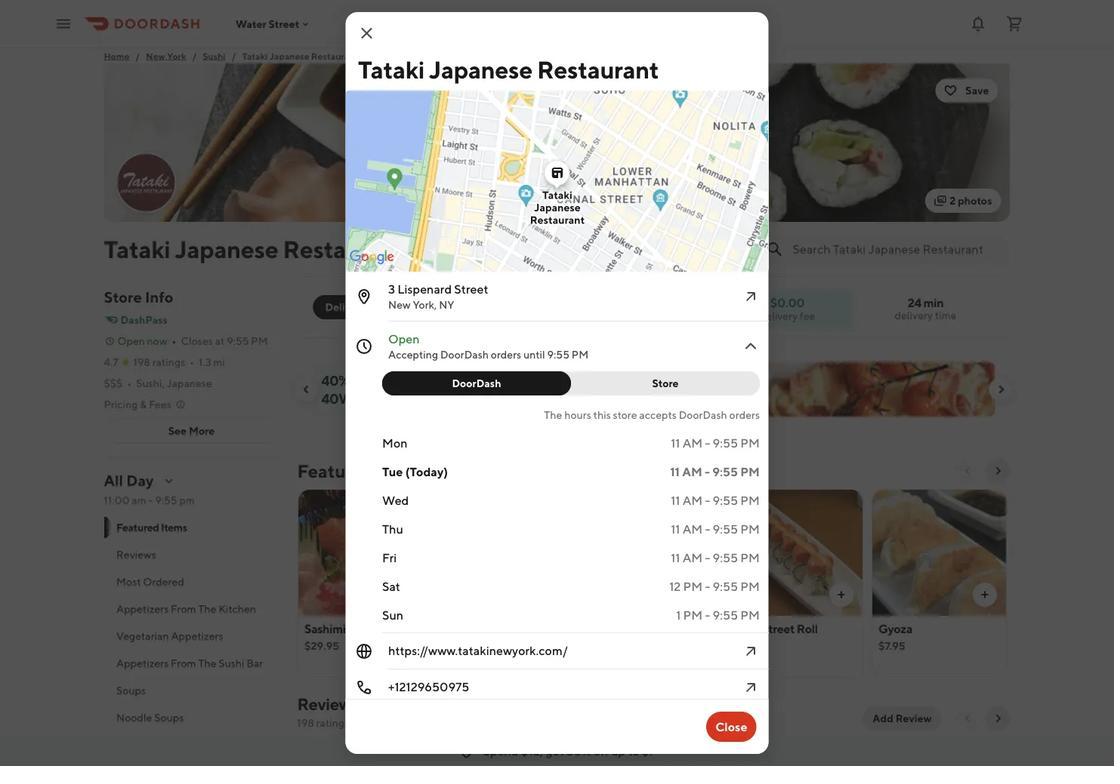 Task type: locate. For each thing, give the bounding box(es) containing it.
1 horizontal spatial to
[[628, 745, 640, 759]]

1 horizontal spatial ratings
[[316, 717, 349, 730]]

open menu image
[[54, 15, 73, 33]]

0 horizontal spatial featured
[[116, 522, 159, 534]]

click item image
[[742, 288, 760, 306], [742, 338, 760, 356]]

add
[[873, 713, 894, 725]]

& down teriyaki,
[[668, 639, 676, 653]]

1 vertical spatial click item image
[[742, 679, 760, 697]]

0 horizontal spatial to
[[466, 373, 478, 389]]

open
[[388, 332, 419, 346], [118, 335, 145, 348]]

1 vertical spatial reviews
[[297, 695, 358, 715]]

9:55 for wed
[[713, 494, 738, 508]]

from down vegetarian appetizers button
[[170, 658, 196, 670]]

0 vertical spatial featured
[[297, 461, 374, 482]]

2 vertical spatial orders
[[729, 409, 760, 422]]

1 vertical spatial items
[[161, 522, 187, 534]]

& left fees at bottom
[[140, 399, 147, 411]]

11 am - 9:55 pm for wed
[[671, 494, 760, 508]]

1 horizontal spatial open
[[388, 332, 419, 346]]

street for water
[[269, 18, 299, 30]]

accepts
[[639, 409, 677, 422]]

0 vertical spatial from
[[170, 603, 196, 616]]

11 am - 9:55 pm
[[671, 436, 760, 451], [670, 465, 760, 479], [671, 494, 760, 508], [671, 523, 760, 537], [671, 551, 760, 566]]

orders
[[491, 349, 521, 361], [407, 373, 445, 389], [729, 409, 760, 422]]

1 horizontal spatial delivery
[[895, 309, 933, 322]]

to left $7
[[628, 745, 640, 759]]

& inside b1.chicken teriyaki, california roll & salad $24.95
[[668, 639, 676, 653]]

1 vertical spatial the
[[198, 603, 216, 616]]

sushi right 'york'
[[203, 51, 226, 61]]

• right now
[[172, 335, 176, 348]]

tue (today)
[[382, 465, 448, 479]]

ratings inside reviews 198 ratings • 8 public reviews
[[316, 717, 349, 730]]

noodle soups button
[[104, 705, 279, 732]]

click item image for https://www.tatakinewyork.com/
[[742, 643, 760, 661]]

accepting
[[388, 349, 438, 361]]

1 horizontal spatial &
[[668, 639, 676, 653]]

delivery left time
[[895, 309, 933, 322]]

home / new york / sushi / tataki japanese restaurant
[[104, 51, 358, 61]]

0 horizontal spatial ratings
[[152, 356, 185, 369]]

2 vertical spatial appetizers
[[116, 658, 168, 670]]

/
[[135, 51, 140, 61], [192, 51, 197, 61], [232, 51, 236, 61]]

1 vertical spatial 198
[[297, 717, 314, 730]]

0 vertical spatial 2
[[950, 195, 956, 207]]

https://www.tatakinewyork.com/
[[388, 644, 568, 659]]

click item image for street
[[742, 288, 760, 306]]

0 horizontal spatial &
[[140, 399, 147, 411]]

open for open accepting doordash orders until 9:55 pm
[[388, 332, 419, 346]]

open for open now
[[118, 335, 145, 348]]

Pickup radio
[[369, 295, 437, 320]]

the left hours on the right of page
[[544, 409, 562, 422]]

0 horizontal spatial street
[[269, 18, 299, 30]]

2 vertical spatial street
[[761, 622, 795, 637]]

save
[[966, 84, 990, 97]]

1 vertical spatial orders
[[407, 373, 445, 389]]

the left the kitchen
[[198, 603, 216, 616]]

soups
[[116, 685, 146, 697], [154, 712, 183, 725]]

1 horizontal spatial roll
[[797, 622, 818, 637]]

0 vertical spatial featured items
[[297, 461, 424, 482]]

spend
[[483, 745, 519, 759]]

/ right sushi link
[[232, 51, 236, 61]]

24
[[908, 296, 922, 310]]

0 horizontal spatial featured items
[[116, 522, 187, 534]]

1 click item image from the top
[[742, 288, 760, 306]]

0 horizontal spatial reviews
[[116, 549, 156, 561]]

2 from from the top
[[170, 658, 196, 670]]

up for orders
[[447, 373, 463, 389]]

reviews link
[[297, 695, 358, 715]]

items down pm
[[161, 522, 187, 534]]

1 horizontal spatial soups
[[154, 712, 183, 725]]

1 vertical spatial doordash
[[452, 377, 501, 390]]

0 vertical spatial the
[[544, 409, 562, 422]]

1 vertical spatial store
[[652, 377, 679, 390]]

york,
[[413, 299, 437, 311]]

0 horizontal spatial store
[[104, 289, 142, 306]]

2 click item image from the top
[[742, 679, 760, 697]]

2 right first
[[397, 373, 404, 389]]

1 horizontal spatial store
[[652, 377, 679, 390]]

0 horizontal spatial up
[[447, 373, 463, 389]]

tataki japanese restaurant image
[[104, 63, 1011, 222], [118, 154, 175, 212]]

most
[[116, 576, 141, 589]]

• left '8'
[[351, 717, 356, 730]]

1 horizontal spatial 2
[[950, 195, 956, 207]]

0 vertical spatial items
[[377, 461, 424, 482]]

11 am - 9:55 pm for tue (today)
[[670, 465, 760, 479]]

from for kitchen
[[170, 603, 196, 616]]

closes
[[181, 335, 213, 348]]

1 horizontal spatial featured items
[[297, 461, 424, 482]]

2 horizontal spatial /
[[232, 51, 236, 61]]

1 vertical spatial soups
[[154, 712, 183, 725]]

from down most ordered button
[[170, 603, 196, 616]]

featured down am
[[116, 522, 159, 534]]

2 / from the left
[[192, 51, 197, 61]]

to inside 40% off first 2 orders up to $10 off with 40welcome, valid on subtotals $15
[[466, 373, 478, 389]]

0 horizontal spatial roll
[[645, 639, 666, 653]]

street up ny at the left top of page
[[454, 282, 488, 297]]

40%
[[322, 373, 349, 389]]

1 horizontal spatial new
[[388, 299, 410, 311]]

11:00
[[104, 495, 130, 507]]

1 vertical spatial &
[[668, 639, 676, 653]]

doordash inside open accepting doordash orders until 9:55 pm
[[440, 349, 489, 361]]

1 horizontal spatial /
[[192, 51, 197, 61]]

ratings up $$$ • sushi, japanese
[[152, 356, 185, 369]]

0 vertical spatial new
[[146, 51, 165, 61]]

appetizers for appetizers from the sushi bar
[[116, 658, 168, 670]]

0 horizontal spatial orders
[[407, 373, 445, 389]]

doordash up "doordash" button
[[440, 349, 489, 361]]

0 horizontal spatial new
[[146, 51, 165, 61]]

0 horizontal spatial add item to cart image
[[692, 589, 704, 601]]

&
[[140, 399, 147, 411], [668, 639, 676, 653]]

0 horizontal spatial items
[[161, 522, 187, 534]]

street right wall
[[761, 622, 795, 637]]

0 vertical spatial up
[[447, 373, 463, 389]]

3 lispenard street new york, ny
[[388, 282, 488, 311]]

save button
[[936, 79, 999, 103]]

1 horizontal spatial street
[[454, 282, 488, 297]]

reviews up most
[[116, 549, 156, 561]]

appetizers for appetizers from the kitchen
[[116, 603, 168, 616]]

- for sun
[[705, 609, 710, 623]]

street inside wall street roll $13.95
[[761, 622, 795, 637]]

street right water
[[269, 18, 299, 30]]

0 vertical spatial next button of carousel image
[[996, 384, 1008, 396]]

soups up noodle
[[116, 685, 146, 697]]

sat
[[382, 580, 400, 594]]

up inside 40% off first 2 orders up to $10 off with 40welcome, valid on subtotals $15
[[447, 373, 463, 389]]

0 vertical spatial &
[[140, 399, 147, 411]]

store up dashpass at the top left of the page
[[104, 289, 142, 306]]

new down the 3
[[388, 299, 410, 311]]

the inside appetizers from the sushi bar button
[[198, 658, 216, 670]]

2 horizontal spatial street
[[761, 622, 795, 637]]

1 vertical spatial street
[[454, 282, 488, 297]]

fees
[[149, 399, 171, 411]]

add item to cart image for gyoza
[[979, 589, 991, 601]]

add item to cart image
[[692, 589, 704, 601], [979, 589, 991, 601]]

appetizers from the kitchen button
[[104, 596, 279, 623]]

11:00 am - 9:55 pm
[[104, 495, 195, 507]]

featured items heading
[[297, 459, 424, 484]]

close
[[716, 721, 748, 735]]

1 vertical spatial click item image
[[742, 338, 760, 356]]

1 horizontal spatial orders
[[491, 349, 521, 361]]

1 horizontal spatial off
[[505, 373, 522, 389]]

1 vertical spatial featured items
[[116, 522, 187, 534]]

198 down reviews link
[[297, 717, 314, 730]]

0 horizontal spatial delivery
[[760, 310, 798, 322]]

doordash up subtotals
[[452, 377, 501, 390]]

the inside the appetizers from the kitchen button
[[198, 603, 216, 616]]

street
[[269, 18, 299, 30], [454, 282, 488, 297], [761, 622, 795, 637]]

store
[[104, 289, 142, 306], [652, 377, 679, 390]]

12
[[669, 580, 681, 594]]

0 vertical spatial sushi
[[203, 51, 226, 61]]

1 add item to cart image from the left
[[692, 589, 704, 601]]

2
[[950, 195, 956, 207], [397, 373, 404, 389]]

& inside pricing & fees button
[[140, 399, 147, 411]]

2 inside button
[[950, 195, 956, 207]]

am for mon
[[682, 436, 703, 451]]

0 vertical spatial to
[[466, 373, 478, 389]]

2 add item to cart image from the left
[[979, 589, 991, 601]]

up up 'on'
[[447, 373, 463, 389]]

soups right noodle
[[154, 712, 183, 725]]

1 vertical spatial new
[[388, 299, 410, 311]]

• inside reviews 198 ratings • 8 public reviews
[[351, 717, 356, 730]]

pm
[[251, 335, 268, 348], [571, 349, 588, 361], [740, 436, 760, 451], [740, 465, 760, 479], [740, 494, 760, 508], [740, 523, 760, 537], [740, 551, 760, 566], [683, 580, 703, 594], [740, 580, 760, 594], [683, 609, 703, 623], [740, 609, 760, 623]]

- for wed
[[705, 494, 710, 508]]

next button of carousel image
[[996, 384, 1008, 396], [993, 465, 1005, 478]]

roll down teriyaki,
[[645, 639, 666, 653]]

+12129650975
[[388, 680, 469, 695]]

appetizers down the appetizers from the kitchen button in the bottom left of the page
[[171, 631, 223, 643]]

0 vertical spatial orders
[[491, 349, 521, 361]]

lispenard
[[397, 282, 452, 297]]

12 pm - 9:55 pm
[[669, 580, 760, 594]]

11 am - 9:55 pm for fri
[[671, 551, 760, 566]]

tataki japanese restaurant dialog
[[188, 0, 962, 767]]

2 left photos
[[950, 195, 956, 207]]

min
[[924, 296, 944, 310]]

11 am - 9:55 pm for thu
[[671, 523, 760, 537]]

2 vertical spatial the
[[198, 658, 216, 670]]

all
[[104, 472, 123, 490]]

add review button
[[864, 707, 941, 731]]

198 inside reviews 198 ratings • 8 public reviews
[[297, 717, 314, 730]]

0 vertical spatial click item image
[[742, 288, 760, 306]]

open up accepting
[[388, 332, 419, 346]]

click item image down $13.95
[[742, 679, 760, 697]]

1 vertical spatial appetizers
[[171, 631, 223, 643]]

sushi inside button
[[218, 658, 244, 670]]

11 for tue (today)
[[670, 465, 680, 479]]

off up the 40welcome,
[[352, 373, 369, 389]]

1 click item image from the top
[[742, 643, 760, 661]]

- for tue (today)
[[705, 465, 710, 479]]

sushi left 'bar'
[[218, 658, 244, 670]]

items down mon in the left bottom of the page
[[377, 461, 424, 482]]

b1.chicken teriyaki, california roll & salad $24.95
[[591, 622, 707, 669]]

1 vertical spatial to
[[628, 745, 640, 759]]

california
[[591, 639, 643, 653]]

- for thu
[[705, 523, 710, 537]]

off right 30%
[[594, 745, 609, 759]]

reviews for reviews
[[116, 549, 156, 561]]

previous button of carousel image
[[962, 465, 974, 478]]

reviews for reviews 198 ratings • 8 public reviews
[[297, 695, 358, 715]]

store
[[613, 409, 637, 422]]

2 click item image from the top
[[742, 338, 760, 356]]

1
[[676, 609, 681, 623]]

tataki japanese restaurant
[[358, 55, 659, 83], [530, 189, 585, 226], [530, 189, 585, 226], [104, 235, 405, 263]]

2 photos
[[950, 195, 993, 207]]

salad
[[678, 639, 707, 653]]

delivery left fee
[[760, 310, 798, 322]]

items
[[377, 461, 424, 482], [161, 522, 187, 534]]

1 horizontal spatial add item to cart image
[[979, 589, 991, 601]]

9:55
[[227, 335, 249, 348], [547, 349, 569, 361], [713, 436, 738, 451], [712, 465, 738, 479], [713, 494, 738, 508], [155, 495, 177, 507], [713, 523, 738, 537], [713, 551, 738, 566], [713, 580, 738, 594], [713, 609, 738, 623]]

with
[[524, 373, 550, 389]]

pm inside open accepting doordash orders until 9:55 pm
[[571, 349, 588, 361]]

doordash inside button
[[452, 377, 501, 390]]

off
[[352, 373, 369, 389], [505, 373, 522, 389], [594, 745, 609, 759]]

0 vertical spatial roll
[[797, 622, 818, 637]]

appetizers down vegetarian
[[116, 658, 168, 670]]

pm
[[179, 495, 195, 507]]

add item to cart image
[[835, 589, 847, 601]]

b1.chicken teriyaki, california roll & salad image
[[585, 490, 719, 617]]

teriyaki,
[[653, 622, 697, 637]]

day
[[126, 472, 154, 490]]

2 horizontal spatial orders
[[729, 409, 760, 422]]

doordash right accepts
[[679, 409, 727, 422]]

sushi link
[[203, 48, 226, 63]]

198 down open now
[[133, 356, 150, 369]]

delivery
[[895, 309, 933, 322], [760, 310, 798, 322]]

0 vertical spatial store
[[104, 289, 142, 306]]

sashimi dinner $29.95
[[304, 622, 384, 653]]

0 vertical spatial appetizers
[[116, 603, 168, 616]]

1 vertical spatial 2
[[397, 373, 404, 389]]

featured items down 11:00 am - 9:55 pm
[[116, 522, 187, 534]]

1 vertical spatial up
[[612, 745, 626, 759]]

fee
[[800, 310, 816, 322]]

featured
[[297, 461, 374, 482], [116, 522, 159, 534]]

ratings down reviews link
[[316, 717, 349, 730]]

1 from from the top
[[170, 603, 196, 616]]

to
[[466, 373, 478, 389], [628, 745, 640, 759]]

1 vertical spatial roll
[[645, 639, 666, 653]]

0 vertical spatial street
[[269, 18, 299, 30]]

home link
[[104, 48, 129, 63]]

0 horizontal spatial /
[[135, 51, 140, 61]]

to left $10
[[466, 373, 478, 389]]

1 vertical spatial from
[[170, 658, 196, 670]]

roll right wall
[[797, 622, 818, 637]]

1 vertical spatial ratings
[[316, 717, 349, 730]]

1 pm - 9:55 pm
[[676, 609, 760, 623]]

the inside tataki japanese restaurant dialog
[[544, 409, 562, 422]]

1 horizontal spatial items
[[377, 461, 424, 482]]

• left 1.3
[[190, 356, 194, 369]]

click item image down wall
[[742, 643, 760, 661]]

ordered
[[143, 576, 184, 589]]

1 horizontal spatial featured
[[297, 461, 374, 482]]

appetizers inside button
[[116, 658, 168, 670]]

11 for mon
[[671, 436, 680, 451]]

store up accepts
[[652, 377, 679, 390]]

1 horizontal spatial up
[[612, 745, 626, 759]]

click item image
[[742, 643, 760, 661], [742, 679, 760, 697]]

0 horizontal spatial soups
[[116, 685, 146, 697]]

1 vertical spatial sushi
[[218, 658, 244, 670]]

the down vegetarian appetizers button
[[198, 658, 216, 670]]

select promotional banner element
[[609, 417, 699, 444]]

$$$ • sushi, japanese
[[104, 377, 212, 390]]

new left 'york'
[[146, 51, 165, 61]]

from inside button
[[170, 603, 196, 616]]

/ right home link
[[135, 51, 140, 61]]

0 horizontal spatial 198
[[133, 356, 150, 369]]

0 vertical spatial reviews
[[116, 549, 156, 561]]

from
[[170, 603, 196, 616], [170, 658, 196, 670]]

open down dashpass at the top left of the page
[[118, 335, 145, 348]]

close tataki japanese restaurant image
[[358, 24, 376, 42]]

198
[[133, 356, 150, 369], [297, 717, 314, 730]]

chicken
[[448, 622, 492, 637]]

reviews inside reviews 198 ratings • 8 public reviews
[[297, 695, 358, 715]]

1 horizontal spatial reviews
[[297, 695, 358, 715]]

all day
[[104, 472, 154, 490]]

tataki
[[242, 51, 268, 61], [358, 55, 424, 83], [542, 189, 572, 201], [542, 189, 572, 201], [104, 235, 170, 263]]

0 horizontal spatial 2
[[397, 373, 404, 389]]

reviews up '8'
[[297, 695, 358, 715]]

store inside button
[[652, 377, 679, 390]]

/ right 'york'
[[192, 51, 197, 61]]

from inside button
[[170, 658, 196, 670]]

appetizers up vegetarian
[[116, 603, 168, 616]]

up left $7
[[612, 745, 626, 759]]

9:55 inside open accepting doordash orders until 9:55 pm
[[547, 349, 569, 361]]

featured left "tue"
[[297, 461, 374, 482]]

2 photos button
[[926, 189, 1002, 213]]

2 horizontal spatial off
[[594, 745, 609, 759]]

off right $10
[[505, 373, 522, 389]]

- for sat
[[705, 580, 710, 594]]

featured items down mon in the left bottom of the page
[[297, 461, 424, 482]]

0 horizontal spatial open
[[118, 335, 145, 348]]

see more button
[[105, 419, 278, 444]]

open inside open accepting doordash orders until 9:55 pm
[[388, 332, 419, 346]]

1 horizontal spatial 198
[[297, 717, 314, 730]]

0 vertical spatial 198
[[133, 356, 150, 369]]

0 vertical spatial doordash
[[440, 349, 489, 361]]

japanese
[[270, 51, 310, 61], [429, 55, 532, 83], [534, 201, 581, 214], [534, 201, 581, 214], [175, 235, 278, 263], [167, 377, 212, 390]]

9:55 for fri
[[713, 551, 738, 566]]

reviews 198 ratings • 8 public reviews
[[297, 695, 435, 730]]

0 vertical spatial click item image
[[742, 643, 760, 661]]

wall street roll $13.95
[[735, 622, 818, 653]]

$0.00
[[771, 295, 805, 310]]

sun
[[382, 609, 403, 623]]

0 vertical spatial soups
[[116, 685, 146, 697]]

sashimi
[[304, 622, 345, 637]]

reviews inside button
[[116, 549, 156, 561]]

am for thu
[[682, 523, 703, 537]]

public
[[366, 717, 396, 730]]

first
[[371, 373, 395, 389]]



Task type: describe. For each thing, give the bounding box(es) containing it.
delivery inside 24 min delivery time
[[895, 309, 933, 322]]

$0.00 delivery fee
[[760, 295, 816, 322]]

am for fri
[[682, 551, 703, 566]]

0 items, open order cart image
[[1006, 15, 1024, 33]]

3 / from the left
[[232, 51, 236, 61]]

teriyaki
[[494, 622, 535, 637]]

click item image for doordash
[[742, 338, 760, 356]]

9:55 for mon
[[713, 436, 738, 451]]

until
[[523, 349, 545, 361]]

click item image for +12129650975
[[742, 679, 760, 697]]

this
[[593, 409, 611, 422]]

vegetarian
[[116, 631, 169, 643]]

$7.95
[[878, 640, 905, 653]]

Delivery radio
[[313, 295, 378, 320]]

0 horizontal spatial off
[[352, 373, 369, 389]]

DoorDash button
[[382, 372, 571, 396]]

hour options option group
[[382, 372, 760, 396]]

store for store info
[[104, 289, 142, 306]]

items inside 'heading'
[[377, 461, 424, 482]]

hours
[[564, 409, 591, 422]]

Store button
[[562, 372, 760, 396]]

Item Search search field
[[793, 241, 999, 258]]

9:55 for sun
[[713, 609, 738, 623]]

- for mon
[[705, 436, 710, 451]]

powered by google image
[[349, 250, 394, 265]]

sashimi dinner image
[[298, 490, 432, 617]]

kitchen
[[218, 603, 256, 616]]

$7
[[642, 745, 656, 759]]

gyoza
[[878, 622, 912, 637]]

wed
[[382, 494, 409, 508]]

am for wed
[[682, 494, 703, 508]]

open now
[[118, 335, 167, 348]]

appetizers from the kitchen
[[116, 603, 256, 616]]

street for wall
[[761, 622, 795, 637]]

1.3 mi
[[199, 356, 225, 369]]

reviews button
[[104, 542, 279, 569]]

roll inside wall street roll $13.95
[[797, 622, 818, 637]]

2 inside 40% off first 2 orders up to $10 off with 40welcome, valid on subtotals $15
[[397, 373, 404, 389]]

9:55 for thu
[[713, 523, 738, 537]]

11 am - 9:55 pm for mon
[[671, 436, 760, 451]]

order methods option group
[[313, 295, 437, 320]]

previous button of carousel image
[[300, 384, 312, 396]]

soups inside button
[[154, 712, 183, 725]]

40% off first 2 orders up to $10 off with 40welcome, valid on subtotals $15
[[322, 373, 550, 407]]

1 vertical spatial featured
[[116, 522, 159, 534]]

11 for fri
[[671, 551, 680, 566]]

pickup
[[390, 301, 425, 314]]

dinner
[[348, 622, 384, 637]]

orders inside open accepting doordash orders until 9:55 pm
[[491, 349, 521, 361]]

8
[[358, 717, 364, 730]]

store for store
[[652, 377, 679, 390]]

most ordered button
[[104, 569, 279, 596]]

3
[[388, 282, 395, 297]]

- for fri
[[705, 551, 710, 566]]

at
[[215, 335, 225, 348]]

b1.chicken
[[591, 622, 651, 637]]

the for sushi
[[198, 658, 216, 670]]

valid
[[416, 391, 444, 407]]

water street button
[[236, 18, 312, 30]]

on
[[447, 391, 462, 407]]

1.3
[[199, 356, 211, 369]]

wall street roll image
[[729, 490, 863, 617]]

40welcome,
[[322, 391, 414, 407]]

noodle
[[116, 712, 152, 725]]

store info
[[104, 289, 173, 306]]

$24.95
[[591, 657, 626, 669]]

from for sushi
[[170, 658, 196, 670]]

to for $7
[[628, 745, 640, 759]]

home
[[104, 51, 129, 61]]

subtotals
[[465, 391, 520, 407]]

get
[[546, 745, 564, 759]]

street inside 3 lispenard street new york, ny
[[454, 282, 488, 297]]

map region
[[188, 0, 962, 337]]

chicken teriyaki $18.95
[[448, 622, 535, 653]]

vegetarian appetizers button
[[104, 623, 279, 651]]

add review
[[873, 713, 932, 725]]

30%
[[567, 745, 591, 759]]

noodle soups
[[116, 712, 183, 725]]

pricing & fees button
[[104, 397, 187, 413]]

appetizers from the sushi bar
[[116, 658, 263, 670]]

appetizers from the sushi bar button
[[104, 651, 279, 678]]

orders inside 40% off first 2 orders up to $10 off with 40welcome, valid on subtotals $15
[[407, 373, 445, 389]]

mi
[[213, 356, 225, 369]]

open accepting doordash orders until 9:55 pm
[[388, 332, 588, 361]]

notification bell image
[[969, 15, 988, 33]]

water street
[[236, 18, 299, 30]]

• right $$$
[[127, 377, 132, 390]]

dashpass
[[121, 314, 168, 326]]

$$$
[[104, 377, 123, 390]]

up for off
[[612, 745, 626, 759]]

1 / from the left
[[135, 51, 140, 61]]

spend $15, get 30% off up to $7
[[483, 745, 656, 759]]

to for $10
[[466, 373, 478, 389]]

tue
[[382, 465, 403, 479]]

9:55 for tue (today)
[[712, 465, 738, 479]]

soups inside button
[[116, 685, 146, 697]]

info
[[145, 289, 173, 306]]

see
[[168, 425, 187, 438]]

$10
[[480, 373, 503, 389]]

previous image
[[962, 713, 974, 725]]

wall
[[735, 622, 759, 637]]

featured inside 'heading'
[[297, 461, 374, 482]]

$15,
[[521, 745, 543, 759]]

soups button
[[104, 678, 279, 705]]

bar
[[246, 658, 263, 670]]

add item to cart image for b1.chicken teriyaki, california roll & salad
[[692, 589, 704, 601]]

9:55 for sat
[[713, 580, 738, 594]]

delivery inside $0.00 delivery fee
[[760, 310, 798, 322]]

1 vertical spatial next button of carousel image
[[993, 465, 1005, 478]]

more
[[189, 425, 215, 438]]

pricing
[[104, 399, 138, 411]]

gyoza image
[[872, 490, 1006, 617]]

new inside 3 lispenard street new york, ny
[[388, 299, 410, 311]]

roll inside b1.chicken teriyaki, california roll & salad $24.95
[[645, 639, 666, 653]]

new york link
[[146, 48, 186, 63]]

gyoza $7.95
[[878, 622, 912, 653]]

11 for wed
[[671, 494, 680, 508]]

2 vertical spatial doordash
[[679, 409, 727, 422]]

close button
[[707, 713, 757, 743]]

the for kitchen
[[198, 603, 216, 616]]

am for tue (today)
[[682, 465, 702, 479]]

(today)
[[405, 465, 448, 479]]

sushi,
[[136, 377, 165, 390]]

delivery
[[325, 301, 366, 314]]

time
[[935, 309, 957, 322]]

fri
[[382, 551, 397, 566]]

next image
[[993, 713, 1005, 725]]

$15
[[522, 391, 543, 407]]

4.7
[[104, 356, 118, 369]]

water
[[236, 18, 266, 30]]

0 vertical spatial ratings
[[152, 356, 185, 369]]

now
[[147, 335, 167, 348]]

11 for thu
[[671, 523, 680, 537]]

$18.95
[[448, 640, 480, 653]]



Task type: vqa. For each thing, say whether or not it's contained in the screenshot.


